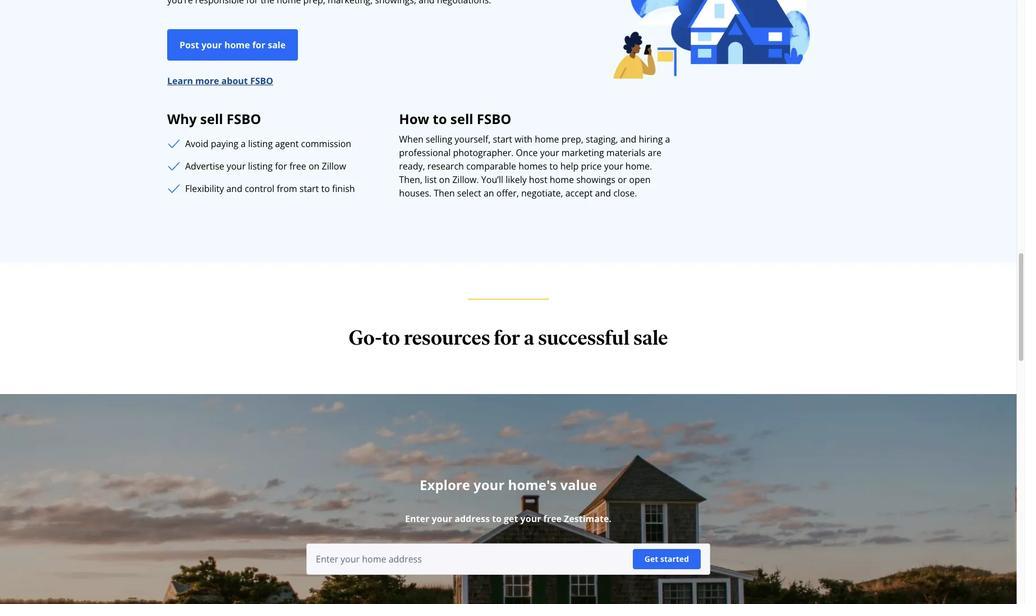 Task type: vqa. For each thing, say whether or not it's contained in the screenshot.
Re-center
no



Task type: describe. For each thing, give the bounding box(es) containing it.
paying
[[211, 138, 239, 150]]

post your home for sale link
[[167, 29, 298, 61]]

more
[[195, 75, 219, 87]]

how to sell fsbo when selling yourself, start with home prep, staging, and hiring a professional photographer. once your marketing materials are ready, research comparable homes to help price your home. then, list on zillow. you'll likely host home showings or open houses. then select an offer, negotiate, accept and close.
[[399, 109, 671, 199]]

to left the resources
[[382, 326, 400, 350]]

or
[[618, 173, 627, 186]]

1 horizontal spatial free
[[544, 513, 562, 525]]

why
[[167, 109, 197, 128]]

1 sell from the left
[[200, 109, 223, 128]]

flexibility and control from start to finish
[[185, 182, 355, 195]]

control
[[245, 182, 275, 195]]

selling
[[426, 133, 453, 145]]

marketing
[[562, 147, 604, 159]]

avoid paying a listing agent commission
[[185, 138, 352, 150]]

flexibility
[[185, 182, 224, 195]]

post your home for sale
[[180, 39, 286, 51]]

hiring
[[639, 133, 663, 145]]

when
[[399, 133, 424, 145]]

home inside post your home for sale 'link'
[[225, 39, 250, 51]]

staging,
[[586, 133, 619, 145]]

prep,
[[562, 133, 584, 145]]

homes
[[519, 160, 547, 172]]

you'll
[[482, 173, 504, 186]]

fsbo for learn
[[250, 75, 273, 87]]

about
[[222, 75, 248, 87]]

sell inside the how to sell fsbo when selling yourself, start with home prep, staging, and hiring a professional photographer. once your marketing materials are ready, research comparable homes to help price your home. then, list on zillow. you'll likely host home showings or open houses. then select an offer, negotiate, accept and close.
[[451, 109, 474, 128]]

a inside the how to sell fsbo when selling yourself, start with home prep, staging, and hiring a professional photographer. once your marketing materials are ready, research comparable homes to help price your home. then, list on zillow. you'll likely host home showings or open houses. then select an offer, negotiate, accept and close.
[[666, 133, 671, 145]]

are
[[648, 147, 662, 159]]

2 vertical spatial home
[[550, 173, 574, 186]]

your inside 'link'
[[202, 39, 222, 51]]

why sell fsbo
[[167, 109, 261, 128]]

start inside the how to sell fsbo when selling yourself, start with home prep, staging, and hiring a professional photographer. once your marketing materials are ready, research comparable homes to help price your home. then, list on zillow. you'll likely host home showings or open houses. then select an offer, negotiate, accept and close.
[[493, 133, 513, 145]]

accept
[[566, 187, 593, 199]]

post your home for sale group
[[167, 29, 298, 61]]

explore your home's value
[[420, 476, 597, 494]]

once
[[516, 147, 538, 159]]

0 vertical spatial on
[[309, 160, 320, 172]]

home's
[[508, 476, 557, 494]]

your right the get
[[521, 513, 541, 525]]

advertise
[[185, 160, 224, 172]]

resources
[[404, 326, 490, 350]]

for for listing
[[275, 160, 287, 172]]

1 horizontal spatial a
[[524, 326, 534, 350]]

2 horizontal spatial and
[[621, 133, 637, 145]]

an
[[484, 187, 494, 199]]

enter your address to get your free zestimate.
[[405, 513, 612, 525]]

get started button
[[633, 549, 701, 569]]

sale inside 'link'
[[268, 39, 286, 51]]

ready,
[[399, 160, 425, 172]]

1 listing from the top
[[248, 138, 273, 150]]

to left the get
[[492, 513, 502, 525]]

go-
[[349, 326, 382, 350]]

how
[[399, 109, 430, 128]]

get
[[504, 513, 518, 525]]

open
[[630, 173, 651, 186]]

enter
[[405, 513, 430, 525]]

0 horizontal spatial a
[[241, 138, 246, 150]]

0 vertical spatial free
[[290, 160, 306, 172]]

close.
[[614, 187, 637, 199]]

with
[[515, 133, 533, 145]]

1 vertical spatial home
[[535, 133, 559, 145]]

address
[[455, 513, 490, 525]]

0 horizontal spatial start
[[300, 182, 319, 195]]

your down paying on the top
[[227, 160, 246, 172]]

1 horizontal spatial sale
[[634, 326, 668, 350]]

value
[[561, 476, 597, 494]]

explore
[[420, 476, 470, 494]]

learn more about fsbo link
[[167, 75, 273, 87]]



Task type: locate. For each thing, give the bounding box(es) containing it.
materials
[[607, 147, 646, 159]]

learn
[[167, 75, 193, 87]]

get started
[[645, 554, 689, 564]]

free
[[290, 160, 306, 172], [544, 513, 562, 525]]

on inside the how to sell fsbo when selling yourself, start with home prep, staging, and hiring a professional photographer. once your marketing materials are ready, research comparable homes to help price your home. then, list on zillow. you'll likely host home showings or open houses. then select an offer, negotiate, accept and close.
[[439, 173, 450, 186]]

0 horizontal spatial free
[[290, 160, 306, 172]]

start
[[493, 133, 513, 145], [300, 182, 319, 195]]

1 vertical spatial on
[[439, 173, 450, 186]]

showings
[[577, 173, 616, 186]]

fsbo up paying on the top
[[227, 109, 261, 128]]

on up then
[[439, 173, 450, 186]]

successful
[[538, 326, 630, 350]]

your right enter
[[432, 513, 453, 525]]

for for resources
[[494, 326, 520, 350]]

a
[[666, 133, 671, 145], [241, 138, 246, 150], [524, 326, 534, 350]]

commission
[[301, 138, 352, 150]]

1 horizontal spatial for
[[275, 160, 287, 172]]

a right paying on the top
[[241, 138, 246, 150]]

2 horizontal spatial for
[[494, 326, 520, 350]]

a left successful
[[524, 326, 534, 350]]

0 horizontal spatial and
[[227, 182, 243, 195]]

home up about
[[225, 39, 250, 51]]

sell
[[200, 109, 223, 128], [451, 109, 474, 128]]

start right from
[[300, 182, 319, 195]]

and
[[621, 133, 637, 145], [227, 182, 243, 195], [595, 187, 611, 199]]

on
[[309, 160, 320, 172], [439, 173, 450, 186]]

free left zestimate.
[[544, 513, 562, 525]]

host
[[529, 173, 548, 186]]

1 horizontal spatial and
[[595, 187, 611, 199]]

to left finish
[[321, 182, 330, 195]]

offer,
[[497, 187, 519, 199]]

0 vertical spatial listing
[[248, 138, 273, 150]]

listing up the advertise your listing for free on zillow
[[248, 138, 273, 150]]

1 vertical spatial sale
[[634, 326, 668, 350]]

yourself,
[[455, 133, 491, 145]]

0 horizontal spatial sale
[[268, 39, 286, 51]]

get
[[645, 554, 659, 564]]

list
[[425, 173, 437, 186]]

then,
[[399, 173, 423, 186]]

fsbo for how
[[477, 109, 512, 128]]

your
[[202, 39, 222, 51], [540, 147, 560, 159], [227, 160, 246, 172], [604, 160, 624, 172], [474, 476, 505, 494], [432, 513, 453, 525], [521, 513, 541, 525]]

0 horizontal spatial on
[[309, 160, 320, 172]]

go-to resources for a successful sale
[[349, 326, 668, 350]]

zestimate.
[[564, 513, 612, 525]]

start left with
[[493, 133, 513, 145]]

comparable
[[467, 160, 517, 172]]

listing
[[248, 138, 273, 150], [248, 160, 273, 172]]

1 vertical spatial listing
[[248, 160, 273, 172]]

fsbo up yourself,
[[477, 109, 512, 128]]

learn more about fsbo
[[167, 75, 273, 87]]

1 vertical spatial for
[[275, 160, 287, 172]]

free up from
[[290, 160, 306, 172]]

0 horizontal spatial for
[[252, 39, 266, 51]]

2 horizontal spatial a
[[666, 133, 671, 145]]

home.
[[626, 160, 653, 172]]

post
[[180, 39, 199, 51]]

your up 'or'
[[604, 160, 624, 172]]

avoid
[[185, 138, 209, 150]]

2 listing from the top
[[248, 160, 273, 172]]

select
[[457, 187, 482, 199]]

zillow
[[322, 160, 346, 172]]

your right post
[[202, 39, 222, 51]]

0 vertical spatial sale
[[268, 39, 286, 51]]

photographer.
[[453, 147, 514, 159]]

your up address
[[474, 476, 505, 494]]

zillow.
[[453, 173, 479, 186]]

0 vertical spatial home
[[225, 39, 250, 51]]

then
[[434, 187, 455, 199]]

your up homes
[[540, 147, 560, 159]]

advertise your listing for free on zillow
[[185, 160, 346, 172]]

price
[[581, 160, 602, 172]]

Get started text field
[[307, 543, 624, 575]]

2 vertical spatial for
[[494, 326, 520, 350]]

0 vertical spatial for
[[252, 39, 266, 51]]

1 horizontal spatial sell
[[451, 109, 474, 128]]

finish
[[332, 182, 355, 195]]

started
[[661, 554, 689, 564]]

and up materials
[[621, 133, 637, 145]]

1 horizontal spatial on
[[439, 173, 450, 186]]

home down "help"
[[550, 173, 574, 186]]

0 vertical spatial start
[[493, 133, 513, 145]]

research
[[428, 160, 464, 172]]

home
[[225, 39, 250, 51], [535, 133, 559, 145], [550, 173, 574, 186]]

and down showings
[[595, 187, 611, 199]]

for for home
[[252, 39, 266, 51]]

help
[[561, 160, 579, 172]]

fsbo
[[250, 75, 273, 87], [227, 109, 261, 128], [477, 109, 512, 128]]

for
[[252, 39, 266, 51], [275, 160, 287, 172], [494, 326, 520, 350]]

0 horizontal spatial sell
[[200, 109, 223, 128]]

professional
[[399, 147, 451, 159]]

1 horizontal spatial start
[[493, 133, 513, 145]]

agent
[[275, 138, 299, 150]]

sell your home yourself image
[[613, 0, 811, 79]]

listing up control
[[248, 160, 273, 172]]

on left zillow
[[309, 160, 320, 172]]

from
[[277, 182, 297, 195]]

home right with
[[535, 133, 559, 145]]

for inside 'link'
[[252, 39, 266, 51]]

to up selling
[[433, 109, 447, 128]]

and left control
[[227, 182, 243, 195]]

2 sell from the left
[[451, 109, 474, 128]]

1 vertical spatial start
[[300, 182, 319, 195]]

likely
[[506, 173, 527, 186]]

sale
[[268, 39, 286, 51], [634, 326, 668, 350]]

a right hiring
[[666, 133, 671, 145]]

fsbo inside the how to sell fsbo when selling yourself, start with home prep, staging, and hiring a professional photographer. once your marketing materials are ready, research comparable homes to help price your home. then, list on zillow. you'll likely host home showings or open houses. then select an offer, negotiate, accept and close.
[[477, 109, 512, 128]]

to left "help"
[[550, 160, 558, 172]]

fsbo right about
[[250, 75, 273, 87]]

sell up yourself,
[[451, 109, 474, 128]]

houses.
[[399, 187, 432, 199]]

negotiate,
[[522, 187, 563, 199]]

to
[[433, 109, 447, 128], [550, 160, 558, 172], [321, 182, 330, 195], [382, 326, 400, 350], [492, 513, 502, 525]]

sell up paying on the top
[[200, 109, 223, 128]]

1 vertical spatial free
[[544, 513, 562, 525]]



